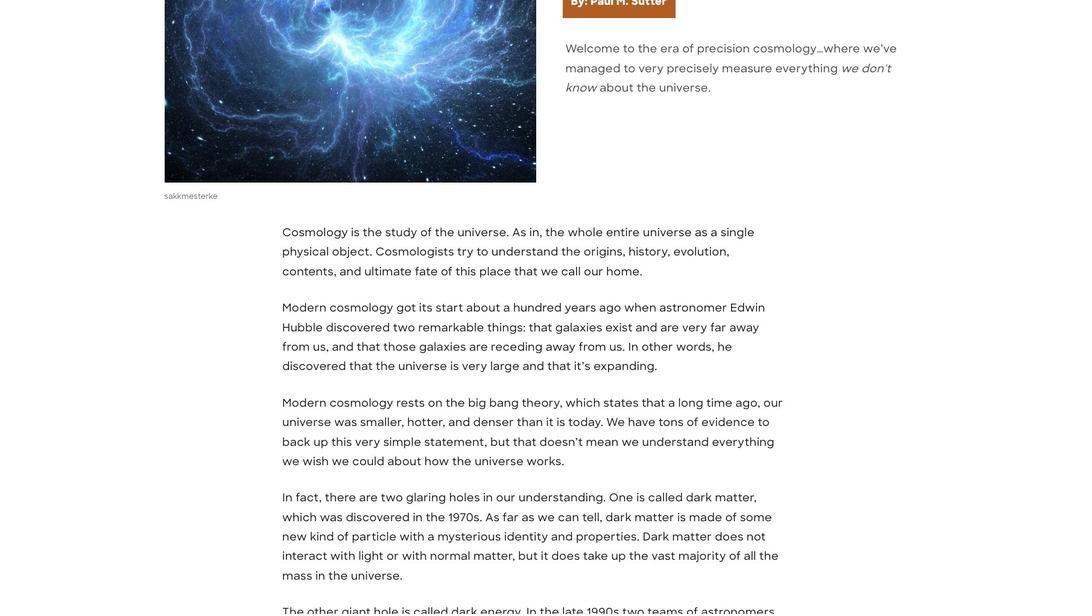 Task type: describe. For each thing, give the bounding box(es) containing it.
was inside 'modern cosmology rests on the big bang theory, which states that a long time ago, our universe was smaller, hotter, and denser than it is today. we have tons of evidence to back up this very simple statement, but that doesn't mean we understand everything we wish we could about how the universe works.'
[[334, 416, 357, 430]]

welcome to the era of precision cosmology…where we've managed to very precisely measure everything
[[566, 42, 897, 76]]

we
[[607, 416, 625, 430]]

as inside cosmology is the study of the universe. as in, the whole entire universe as a single physical object. cosmologists try to understand the origins, history, evolution, contents, and ultimate fate of this place that we call our home.
[[512, 226, 527, 240]]

this inside cosmology is the study of the universe. as in, the whole entire universe as a single physical object. cosmologists try to understand the origins, history, evolution, contents, and ultimate fate of this place that we call our home.
[[456, 265, 476, 279]]

modern cosmology rests on the big bang theory, which states that a long time ago, our universe was smaller, hotter, and denser than it is today. we have tons of evidence to back up this very simple statement, but that doesn't mean we understand everything we wish we could about how the universe works.
[[282, 396, 783, 469]]

but inside in fact, there are two glaring holes in our understanding. one is called dark matter, which was discovered in the 1970s. as far as we can tell, dark matter is made of some new kind of particle with a mysterious identity and properties. dark matter does not interact with light or with normal matter, but it does take up the vast majority of all the mass in the universe.
[[518, 550, 538, 564]]

of inside 'modern cosmology rests on the big bang theory, which states that a long time ago, our universe was smaller, hotter, and denser than it is today. we have tons of evidence to back up this very simple statement, but that doesn't mean we understand everything we wish we could about how the universe works.'
[[687, 416, 699, 430]]

modern for modern cosmology got its start about a hundred years ago when astronomer edwin hubble discovered two remarkable things: that galaxies exist and are very far away from us, and that those galaxies are receding away from us. in other words, he discovered that the universe is very large and that it's expanding.
[[282, 301, 327, 316]]

things:
[[487, 321, 526, 335]]

universe up back
[[282, 416, 331, 430]]

got
[[397, 301, 416, 316]]

expanding.
[[594, 360, 657, 374]]

how
[[425, 455, 449, 469]]

is right one
[[637, 491, 645, 506]]

to right welcome
[[623, 42, 635, 56]]

hundred
[[513, 301, 562, 316]]

object.
[[332, 245, 373, 260]]

1 horizontal spatial dark
[[686, 491, 712, 506]]

of left some
[[726, 511, 737, 525]]

study
[[385, 226, 417, 240]]

states
[[604, 396, 639, 411]]

mean
[[586, 435, 619, 450]]

called
[[648, 491, 683, 506]]

0 vertical spatial in
[[483, 491, 493, 506]]

in,
[[530, 226, 543, 240]]

dark
[[643, 530, 669, 545]]

universe inside modern cosmology got its start about a hundred years ago when astronomer edwin hubble discovered two remarkable things: that galaxies exist and are very far away from us, and that those galaxies are receding away from us. in other words, he discovered that the universe is very large and that it's expanding.
[[398, 360, 447, 374]]

as inside in fact, there are two glaring holes in our understanding. one is called dark matter, which was discovered in the 1970s. as far as we can tell, dark matter is made of some new kind of particle with a mysterious identity and properties. dark matter does not interact with light or with normal matter, but it does take up the vast majority of all the mass in the universe.
[[486, 511, 500, 525]]

we don't know
[[566, 61, 891, 95]]

is inside modern cosmology got its start about a hundred years ago when astronomer edwin hubble discovered two remarkable things: that galaxies exist and are very far away from us, and that those galaxies are receding away from us. in other words, he discovered that the universe is very large and that it's expanding.
[[450, 360, 459, 374]]

ago
[[599, 301, 622, 316]]

history,
[[629, 245, 671, 260]]

cosmologists
[[376, 245, 454, 260]]

0 horizontal spatial in
[[316, 569, 326, 584]]

1 from from the left
[[282, 340, 310, 355]]

contents,
[[282, 265, 337, 279]]

long
[[678, 396, 704, 411]]

understand inside 'modern cosmology rests on the big bang theory, which states that a long time ago, our universe was smaller, hotter, and denser than it is today. we have tons of evidence to back up this very simple statement, but that doesn't mean we understand everything we wish we could about how the universe works.'
[[642, 435, 709, 450]]

when
[[624, 301, 657, 316]]

light
[[359, 550, 384, 564]]

was inside in fact, there are two glaring holes in our understanding. one is called dark matter, which was discovered in the 1970s. as far as we can tell, dark matter is made of some new kind of particle with a mysterious identity and properties. dark matter does not interact with light or with normal matter, but it does take up the vast majority of all the mass in the universe.
[[320, 511, 343, 525]]

ultimate
[[365, 265, 412, 279]]

denser
[[473, 416, 514, 430]]

doesn't
[[540, 435, 583, 450]]

our inside in fact, there are two glaring holes in our understanding. one is called dark matter, which was discovered in the 1970s. as far as we can tell, dark matter is made of some new kind of particle with a mysterious identity and properties. dark matter does not interact with light or with normal matter, but it does take up the vast majority of all the mass in the universe.
[[496, 491, 516, 506]]

2 horizontal spatial are
[[661, 321, 679, 335]]

is left made at the right bottom of the page
[[678, 511, 686, 525]]

the inside welcome to the era of precision cosmology…where we've managed to very precisely measure everything
[[638, 42, 658, 56]]

works.
[[527, 455, 565, 469]]

made
[[689, 511, 723, 525]]

majority
[[679, 550, 726, 564]]

vast
[[652, 550, 676, 564]]

are inside in fact, there are two glaring holes in our understanding. one is called dark matter, which was discovered in the 1970s. as far as we can tell, dark matter is made of some new kind of particle with a mysterious identity and properties. dark matter does not interact with light or with normal matter, but it does take up the vast majority of all the mass in the universe.
[[359, 491, 378, 506]]

about the universe.
[[597, 81, 711, 95]]

there
[[325, 491, 356, 506]]

its
[[419, 301, 433, 316]]

identity
[[504, 530, 548, 545]]

2 horizontal spatial universe.
[[659, 81, 711, 95]]

hotter,
[[407, 416, 446, 430]]

today.
[[569, 416, 604, 430]]

theory,
[[522, 396, 563, 411]]

we inside we don't know
[[841, 61, 859, 76]]

the inside modern cosmology got its start about a hundred years ago when astronomer edwin hubble discovered two remarkable things: that galaxies exist and are very far away from us, and that those galaxies are receding away from us. in other words, he discovered that the universe is very large and that it's expanding.
[[376, 360, 395, 374]]

very left large
[[462, 360, 487, 374]]

sakkmesterke
[[164, 192, 218, 202]]

home.
[[607, 265, 643, 279]]

of right "kind"
[[337, 530, 349, 545]]

1 vertical spatial matter
[[672, 530, 712, 545]]

measure
[[722, 61, 773, 76]]

understanding.
[[519, 491, 606, 506]]

rests
[[397, 396, 425, 411]]

very up words,
[[682, 321, 708, 335]]

holes
[[449, 491, 480, 506]]

0 horizontal spatial away
[[546, 340, 576, 355]]

receding
[[491, 340, 543, 355]]

wish
[[303, 455, 329, 469]]

and down the when
[[636, 321, 658, 335]]

big
[[468, 396, 486, 411]]

other
[[642, 340, 673, 355]]

everything inside 'modern cosmology rests on the big bang theory, which states that a long time ago, our universe was smaller, hotter, and denser than it is today. we have tons of evidence to back up this very simple statement, but that doesn't mean we understand everything we wish we could about how the universe works.'
[[712, 435, 775, 450]]

two inside in fact, there are two glaring holes in our understanding. one is called dark matter, which was discovered in the 1970s. as far as we can tell, dark matter is made of some new kind of particle with a mysterious identity and properties. dark matter does not interact with light or with normal matter, but it does take up the vast majority of all the mass in the universe.
[[381, 491, 403, 506]]

all
[[744, 550, 757, 564]]

precision
[[697, 42, 750, 56]]

as inside in fact, there are two glaring holes in our understanding. one is called dark matter, which was discovered in the 1970s. as far as we can tell, dark matter is made of some new kind of particle with a mysterious identity and properties. dark matter does not interact with light or with normal matter, but it does take up the vast majority of all the mass in the universe.
[[522, 511, 535, 525]]

with left "light"
[[331, 550, 356, 564]]

than
[[517, 416, 543, 430]]

remarkable
[[418, 321, 484, 335]]

words,
[[676, 340, 715, 355]]

a inside 'modern cosmology rests on the big bang theory, which states that a long time ago, our universe was smaller, hotter, and denser than it is today. we have tons of evidence to back up this very simple statement, but that doesn't mean we understand everything we wish we could about how the universe works.'
[[669, 396, 675, 411]]

in inside in fact, there are two glaring holes in our understanding. one is called dark matter, which was discovered in the 1970s. as far as we can tell, dark matter is made of some new kind of particle with a mysterious identity and properties. dark matter does not interact with light or with normal matter, but it does take up the vast majority of all the mass in the universe.
[[282, 491, 293, 506]]

managed
[[566, 61, 621, 76]]

a inside cosmology is the study of the universe. as in, the whole entire universe as a single physical object. cosmologists try to understand the origins, history, evolution, contents, and ultimate fate of this place that we call our home.
[[711, 226, 718, 240]]

we've
[[863, 42, 897, 56]]

we inside in fact, there are two glaring holes in our understanding. one is called dark matter, which was discovered in the 1970s. as far as we can tell, dark matter is made of some new kind of particle with a mysterious identity and properties. dark matter does not interact with light or with normal matter, but it does take up the vast majority of all the mass in the universe.
[[538, 511, 555, 525]]

era
[[661, 42, 680, 56]]

cosmology for got
[[330, 301, 394, 316]]

a inside modern cosmology got its start about a hundred years ago when astronomer edwin hubble discovered two remarkable things: that galaxies exist and are very far away from us, and that those galaxies are receding away from us. in other words, he discovered that the universe is very large and that it's expanding.
[[503, 301, 510, 316]]

kind
[[310, 530, 334, 545]]

0 horizontal spatial dark
[[606, 511, 632, 525]]

precisely
[[667, 61, 719, 76]]

tell,
[[582, 511, 603, 525]]

2 from from the left
[[579, 340, 606, 355]]

large
[[490, 360, 520, 374]]

some
[[740, 511, 772, 525]]

0 vertical spatial does
[[715, 530, 744, 545]]

of left the all on the bottom right of the page
[[729, 550, 741, 564]]

physical
[[282, 245, 329, 260]]

years
[[565, 301, 596, 316]]

don't
[[861, 61, 891, 76]]

or
[[387, 550, 399, 564]]

edwin
[[730, 301, 766, 316]]

1 horizontal spatial are
[[469, 340, 488, 355]]

evidence
[[702, 416, 755, 430]]

properties.
[[576, 530, 640, 545]]

about inside modern cosmology got its start about a hundred years ago when astronomer edwin hubble discovered two remarkable things: that galaxies exist and are very far away from us, and that those galaxies are receding away from us. in other words, he discovered that the universe is very large and that it's expanding.
[[466, 301, 500, 316]]

of inside welcome to the era of precision cosmology…where we've managed to very precisely measure everything
[[683, 42, 694, 56]]

know
[[566, 81, 597, 95]]

cosmology…where
[[753, 42, 860, 56]]

not
[[747, 530, 766, 545]]

which inside 'modern cosmology rests on the big bang theory, which states that a long time ago, our universe was smaller, hotter, and denser than it is today. we have tons of evidence to back up this very simple statement, but that doesn't mean we understand everything we wish we could about how the universe works.'
[[566, 396, 601, 411]]

one
[[609, 491, 634, 506]]

place
[[479, 265, 511, 279]]

evolution,
[[674, 245, 730, 260]]

call
[[561, 265, 581, 279]]

cosmology for rests
[[330, 396, 394, 411]]

ago,
[[736, 396, 761, 411]]

our inside 'modern cosmology rests on the big bang theory, which states that a long time ago, our universe was smaller, hotter, and denser than it is today. we have tons of evidence to back up this very simple statement, but that doesn't mean we understand everything we wish we could about how the universe works.'
[[764, 396, 783, 411]]



Task type: locate. For each thing, give the bounding box(es) containing it.
of
[[683, 42, 694, 56], [420, 226, 432, 240], [441, 265, 453, 279], [687, 416, 699, 430], [726, 511, 737, 525], [337, 530, 349, 545], [729, 550, 741, 564]]

it inside in fact, there are two glaring holes in our understanding. one is called dark matter, which was discovered in the 1970s. as far as we can tell, dark matter is made of some new kind of particle with a mysterious identity and properties. dark matter does not interact with light or with normal matter, but it does take up the vast majority of all the mass in the universe.
[[541, 550, 549, 564]]

and right us,
[[332, 340, 354, 355]]

matter, down mysterious
[[474, 550, 515, 564]]

1 vertical spatial in
[[413, 511, 423, 525]]

we down have
[[622, 435, 639, 450]]

simple
[[384, 435, 421, 450]]

this down try
[[456, 265, 476, 279]]

1 vertical spatial about
[[466, 301, 500, 316]]

does left not
[[715, 530, 744, 545]]

two down got
[[393, 321, 415, 335]]

that down hundred
[[529, 321, 553, 335]]

that right place
[[514, 265, 538, 279]]

very inside 'modern cosmology rests on the big bang theory, which states that a long time ago, our universe was smaller, hotter, and denser than it is today. we have tons of evidence to back up this very simple statement, but that doesn't mean we understand everything we wish we could about how the universe works.'
[[355, 435, 381, 450]]

modern for modern cosmology rests on the big bang theory, which states that a long time ago, our universe was smaller, hotter, and denser than it is today. we have tons of evidence to back up this very simple statement, but that doesn't mean we understand everything we wish we could about how the universe works.
[[282, 396, 327, 411]]

1 vertical spatial which
[[282, 511, 317, 525]]

1 horizontal spatial away
[[730, 321, 760, 335]]

galaxies down years
[[556, 321, 603, 335]]

start
[[436, 301, 463, 316]]

particle
[[352, 530, 397, 545]]

is
[[351, 226, 360, 240], [450, 360, 459, 374], [557, 416, 566, 430], [637, 491, 645, 506], [678, 511, 686, 525]]

of down long
[[687, 416, 699, 430]]

0 vertical spatial universe.
[[659, 81, 711, 95]]

universe.
[[659, 81, 711, 95], [458, 226, 509, 240], [351, 569, 403, 584]]

cosmology is the study of the universe. as in, the whole entire universe as a single physical object. cosmologists try to understand the origins, history, evolution, contents, and ultimate fate of this place that we call our home.
[[282, 226, 755, 279]]

which
[[566, 396, 601, 411], [282, 511, 317, 525]]

exist
[[606, 321, 633, 335]]

are
[[661, 321, 679, 335], [469, 340, 488, 355], [359, 491, 378, 506]]

2 vertical spatial discovered
[[346, 511, 410, 525]]

modern cosmology got its start about a hundred years ago when astronomer edwin hubble discovered two remarkable things: that galaxies exist and are very far away from us, and that those galaxies are receding away from us. in other words, he discovered that the universe is very large and that it's expanding.
[[282, 301, 766, 374]]

from up the it's
[[579, 340, 606, 355]]

about
[[600, 81, 634, 95], [466, 301, 500, 316], [388, 455, 422, 469]]

to down ago,
[[758, 416, 770, 430]]

understand inside cosmology is the study of the universe. as in, the whole entire universe as a single physical object. cosmologists try to understand the origins, history, evolution, contents, and ultimate fate of this place that we call our home.
[[492, 245, 559, 260]]

up down "properties."
[[611, 550, 626, 564]]

discovered down us,
[[282, 360, 346, 374]]

up inside 'modern cosmology rests on the big bang theory, which states that a long time ago, our universe was smaller, hotter, and denser than it is today. we have tons of evidence to back up this very simple statement, but that doesn't mean we understand everything we wish we could about how the universe works.'
[[314, 435, 329, 450]]

to
[[623, 42, 635, 56], [624, 61, 636, 76], [477, 245, 489, 260], [758, 416, 770, 430]]

and
[[340, 265, 362, 279], [636, 321, 658, 335], [332, 340, 354, 355], [523, 360, 545, 374], [449, 416, 470, 430], [551, 530, 573, 545]]

1 vertical spatial it
[[541, 550, 549, 564]]

0 horizontal spatial understand
[[492, 245, 559, 260]]

this right back
[[331, 435, 352, 450]]

in left the 'fact,'
[[282, 491, 293, 506]]

0 horizontal spatial everything
[[712, 435, 775, 450]]

as left in,
[[512, 226, 527, 240]]

in
[[628, 340, 639, 355], [282, 491, 293, 506]]

we inside cosmology is the study of the universe. as in, the whole entire universe as a single physical object. cosmologists try to understand the origins, history, evolution, contents, and ultimate fate of this place that we call our home.
[[541, 265, 558, 279]]

that up have
[[642, 396, 666, 411]]

back
[[282, 435, 311, 450]]

far inside modern cosmology got its start about a hundred years ago when astronomer edwin hubble discovered two remarkable things: that galaxies exist and are very far away from us, and that those galaxies are receding away from us. in other words, he discovered that the universe is very large and that it's expanding.
[[711, 321, 727, 335]]

as inside cosmology is the study of the universe. as in, the whole entire universe as a single physical object. cosmologists try to understand the origins, history, evolution, contents, and ultimate fate of this place that we call our home.
[[695, 226, 708, 240]]

0 horizontal spatial but
[[491, 435, 510, 450]]

our down origins,
[[584, 265, 604, 279]]

everything inside welcome to the era of precision cosmology…where we've managed to very precisely measure everything
[[776, 61, 838, 76]]

single
[[721, 226, 755, 240]]

cosmology inside modern cosmology got its start about a hundred years ago when astronomer edwin hubble discovered two remarkable things: that galaxies exist and are very far away from us, and that those galaxies are receding away from us. in other words, he discovered that the universe is very large and that it's expanding.
[[330, 301, 394, 316]]

to up about the universe.
[[624, 61, 636, 76]]

1 horizontal spatial which
[[566, 396, 601, 411]]

to inside 'modern cosmology rests on the big bang theory, which states that a long time ago, our universe was smaller, hotter, and denser than it is today. we have tons of evidence to back up this very simple statement, but that doesn't mean we understand everything we wish we could about how the universe works.'
[[758, 416, 770, 430]]

as up identity
[[522, 511, 535, 525]]

1 horizontal spatial about
[[466, 301, 500, 316]]

0 vertical spatial far
[[711, 321, 727, 335]]

and inside in fact, there are two glaring holes in our understanding. one is called dark matter, which was discovered in the 1970s. as far as we can tell, dark matter is made of some new kind of particle with a mysterious identity and properties. dark matter does not interact with light or with normal matter, but it does take up the vast majority of all the mass in the universe.
[[551, 530, 573, 545]]

universe up history,
[[643, 226, 692, 240]]

0 vertical spatial up
[[314, 435, 329, 450]]

in fact, there are two glaring holes in our understanding. one is called dark matter, which was discovered in the 1970s. as far as we can tell, dark matter is made of some new kind of particle with a mysterious identity and properties. dark matter does not interact with light or with normal matter, but it does take up the vast majority of all the mass in the universe.
[[282, 491, 779, 584]]

1 horizontal spatial up
[[611, 550, 626, 564]]

about up "things:"
[[466, 301, 500, 316]]

1 vertical spatial are
[[469, 340, 488, 355]]

two left "glaring"
[[381, 491, 403, 506]]

on
[[428, 396, 443, 411]]

fate
[[415, 265, 438, 279]]

the
[[638, 42, 658, 56], [637, 81, 656, 95], [363, 226, 382, 240], [435, 226, 455, 240], [546, 226, 565, 240], [561, 245, 581, 260], [376, 360, 395, 374], [446, 396, 465, 411], [452, 455, 472, 469], [426, 511, 445, 525], [629, 550, 649, 564], [759, 550, 779, 564], [329, 569, 348, 584]]

1 horizontal spatial far
[[711, 321, 727, 335]]

we left can
[[538, 511, 555, 525]]

our
[[584, 265, 604, 279], [764, 396, 783, 411], [496, 491, 516, 506]]

a up normal on the bottom of page
[[428, 530, 435, 545]]

2 horizontal spatial in
[[483, 491, 493, 506]]

away up the it's
[[546, 340, 576, 355]]

of right era
[[683, 42, 694, 56]]

as right 1970s.
[[486, 511, 500, 525]]

a inside in fact, there are two glaring holes in our understanding. one is called dark matter, which was discovered in the 1970s. as far as we can tell, dark matter is made of some new kind of particle with a mysterious identity and properties. dark matter does not interact with light or with normal matter, but it does take up the vast majority of all the mass in the universe.
[[428, 530, 435, 545]]

1 horizontal spatial this
[[456, 265, 476, 279]]

universe. down "light"
[[351, 569, 403, 584]]

1 vertical spatial was
[[320, 511, 343, 525]]

1 vertical spatial cosmology
[[330, 396, 394, 411]]

1 horizontal spatial our
[[584, 265, 604, 279]]

universe. up try
[[458, 226, 509, 240]]

is inside 'modern cosmology rests on the big bang theory, which states that a long time ago, our universe was smaller, hotter, and denser than it is today. we have tons of evidence to back up this very simple statement, but that doesn't mean we understand everything we wish we could about how the universe works.'
[[557, 416, 566, 430]]

2 modern from the top
[[282, 396, 327, 411]]

1 modern from the top
[[282, 301, 327, 316]]

which inside in fact, there are two glaring holes in our understanding. one is called dark matter, which was discovered in the 1970s. as far as we can tell, dark matter is made of some new kind of particle with a mysterious identity and properties. dark matter does not interact with light or with normal matter, but it does take up the vast majority of all the mass in the universe.
[[282, 511, 317, 525]]

was down there
[[320, 511, 343, 525]]

1 horizontal spatial everything
[[776, 61, 838, 76]]

that up smaller,
[[349, 360, 373, 374]]

modern up back
[[282, 396, 327, 411]]

two inside modern cosmology got its start about a hundred years ago when astronomer edwin hubble discovered two remarkable things: that galaxies exist and are very far away from us, and that those galaxies are receding away from us. in other words, he discovered that the universe is very large and that it's expanding.
[[393, 321, 415, 335]]

1 vertical spatial in
[[282, 491, 293, 506]]

0 horizontal spatial universe.
[[351, 569, 403, 584]]

far up identity
[[503, 511, 519, 525]]

0 vertical spatial in
[[628, 340, 639, 355]]

our right the holes
[[496, 491, 516, 506]]

astronomer
[[660, 301, 727, 316]]

1 horizontal spatial from
[[579, 340, 606, 355]]

that down 'than' at bottom
[[513, 435, 537, 450]]

we right wish
[[332, 455, 349, 469]]

2 vertical spatial are
[[359, 491, 378, 506]]

a
[[711, 226, 718, 240], [503, 301, 510, 316], [669, 396, 675, 411], [428, 530, 435, 545]]

2 vertical spatial in
[[316, 569, 326, 584]]

1 vertical spatial as
[[522, 511, 535, 525]]

1 vertical spatial understand
[[642, 435, 709, 450]]

our right ago,
[[764, 396, 783, 411]]

universe down denser
[[475, 455, 524, 469]]

away down the edwin
[[730, 321, 760, 335]]

0 vertical spatial this
[[456, 265, 476, 279]]

1 vertical spatial far
[[503, 511, 519, 525]]

in right 'mass'
[[316, 569, 326, 584]]

1 vertical spatial galaxies
[[419, 340, 466, 355]]

0 horizontal spatial as
[[522, 511, 535, 525]]

very up about the universe.
[[639, 61, 664, 76]]

0 vertical spatial dark
[[686, 491, 712, 506]]

universe down those
[[398, 360, 447, 374]]

1 horizontal spatial as
[[695, 226, 708, 240]]

far inside in fact, there are two glaring holes in our understanding. one is called dark matter, which was discovered in the 1970s. as far as we can tell, dark matter is made of some new kind of particle with a mysterious identity and properties. dark matter does not interact with light or with normal matter, but it does take up the vast majority of all the mass in the universe.
[[503, 511, 519, 525]]

0 horizontal spatial galaxies
[[419, 340, 466, 355]]

2 vertical spatial universe.
[[351, 569, 403, 584]]

1 vertical spatial our
[[764, 396, 783, 411]]

and inside cosmology is the study of the universe. as in, the whole entire universe as a single physical object. cosmologists try to understand the origins, history, evolution, contents, and ultimate fate of this place that we call our home.
[[340, 265, 362, 279]]

modern inside 'modern cosmology rests on the big bang theory, which states that a long time ago, our universe was smaller, hotter, and denser than it is today. we have tons of evidence to back up this very simple statement, but that doesn't mean we understand everything we wish we could about how the universe works.'
[[282, 396, 327, 411]]

0 vertical spatial as
[[695, 226, 708, 240]]

with right or
[[402, 550, 427, 564]]

0 vertical spatial are
[[661, 321, 679, 335]]

mysterious
[[438, 530, 501, 545]]

1 vertical spatial but
[[518, 550, 538, 564]]

1 horizontal spatial does
[[715, 530, 744, 545]]

of up cosmologists at the top left of page
[[420, 226, 432, 240]]

we left 'don't'
[[841, 61, 859, 76]]

universe. down precisely
[[659, 81, 711, 95]]

of right 'fate'
[[441, 265, 453, 279]]

but inside 'modern cosmology rests on the big bang theory, which states that a long time ago, our universe was smaller, hotter, and denser than it is today. we have tons of evidence to back up this very simple statement, but that doesn't mean we understand everything we wish we could about how the universe works.'
[[491, 435, 510, 450]]

universe. inside in fact, there are two glaring holes in our understanding. one is called dark matter, which was discovered in the 1970s. as far as we can tell, dark matter is made of some new kind of particle with a mysterious identity and properties. dark matter does not interact with light or with normal matter, but it does take up the vast majority of all the mass in the universe.
[[351, 569, 403, 584]]

modern inside modern cosmology got its start about a hundred years ago when astronomer edwin hubble discovered two remarkable things: that galaxies exist and are very far away from us, and that those galaxies are receding away from us. in other words, he discovered that the universe is very large and that it's expanding.
[[282, 301, 327, 316]]

this inside 'modern cosmology rests on the big bang theory, which states that a long time ago, our universe was smaller, hotter, and denser than it is today. we have tons of evidence to back up this very simple statement, but that doesn't mean we understand everything we wish we could about how the universe works.'
[[331, 435, 352, 450]]

0 vertical spatial but
[[491, 435, 510, 450]]

1 vertical spatial everything
[[712, 435, 775, 450]]

does left the 'take'
[[552, 550, 580, 564]]

hubble
[[282, 321, 323, 335]]

in
[[483, 491, 493, 506], [413, 511, 423, 525], [316, 569, 326, 584]]

origins,
[[584, 245, 626, 260]]

matter up dark
[[635, 511, 675, 525]]

1 horizontal spatial in
[[628, 340, 639, 355]]

about inside 'modern cosmology rests on the big bang theory, which states that a long time ago, our universe was smaller, hotter, and denser than it is today. we have tons of evidence to back up this very simple statement, but that doesn't mean we understand everything we wish we could about how the universe works.'
[[388, 455, 422, 469]]

0 vertical spatial understand
[[492, 245, 559, 260]]

and down receding
[[523, 360, 545, 374]]

we left call
[[541, 265, 558, 279]]

0 vertical spatial two
[[393, 321, 415, 335]]

0 vertical spatial everything
[[776, 61, 838, 76]]

but down denser
[[491, 435, 510, 450]]

1 vertical spatial discovered
[[282, 360, 346, 374]]

0 horizontal spatial far
[[503, 511, 519, 525]]

1 vertical spatial this
[[331, 435, 352, 450]]

2 horizontal spatial about
[[600, 81, 634, 95]]

understand down the tons
[[642, 435, 709, 450]]

matter,
[[715, 491, 757, 506], [474, 550, 515, 564]]

understand
[[492, 245, 559, 260], [642, 435, 709, 450]]

1 horizontal spatial galaxies
[[556, 321, 603, 335]]

universe inside cosmology is the study of the universe. as in, the whole entire universe as a single physical object. cosmologists try to understand the origins, history, evolution, contents, and ultimate fate of this place that we call our home.
[[643, 226, 692, 240]]

everything down evidence
[[712, 435, 775, 450]]

up up wish
[[314, 435, 329, 450]]

1 vertical spatial two
[[381, 491, 403, 506]]

entire
[[606, 226, 640, 240]]

but
[[491, 435, 510, 450], [518, 550, 538, 564]]

very inside welcome to the era of precision cosmology…where we've managed to very precisely measure everything
[[639, 61, 664, 76]]

it right 'than' at bottom
[[546, 416, 554, 430]]

1 vertical spatial does
[[552, 550, 580, 564]]

it's
[[574, 360, 591, 374]]

and inside 'modern cosmology rests on the big bang theory, which states that a long time ago, our universe was smaller, hotter, and denser than it is today. we have tons of evidence to back up this very simple statement, but that doesn't mean we understand everything we wish we could about how the universe works.'
[[449, 416, 470, 430]]

two
[[393, 321, 415, 335], [381, 491, 403, 506]]

2 horizontal spatial our
[[764, 396, 783, 411]]

0 vertical spatial which
[[566, 396, 601, 411]]

we down back
[[282, 455, 300, 469]]

statement,
[[424, 435, 488, 450]]

are up other
[[661, 321, 679, 335]]

1 vertical spatial universe.
[[458, 226, 509, 240]]

1 horizontal spatial matter,
[[715, 491, 757, 506]]

0 horizontal spatial matter,
[[474, 550, 515, 564]]

cosmology inside 'modern cosmology rests on the big bang theory, which states that a long time ago, our universe was smaller, hotter, and denser than it is today. we have tons of evidence to back up this very simple statement, but that doesn't mean we understand everything we wish we could about how the universe works.'
[[330, 396, 394, 411]]

0 vertical spatial galaxies
[[556, 321, 603, 335]]

fact,
[[296, 491, 322, 506]]

2 cosmology from the top
[[330, 396, 394, 411]]

0 vertical spatial cosmology
[[330, 301, 394, 316]]

0 vertical spatial matter
[[635, 511, 675, 525]]

in inside modern cosmology got its start about a hundred years ago when astronomer edwin hubble discovered two remarkable things: that galaxies exist and are very far away from us, and that those galaxies are receding away from us. in other words, he discovered that the universe is very large and that it's expanding.
[[628, 340, 639, 355]]

very
[[639, 61, 664, 76], [682, 321, 708, 335], [462, 360, 487, 374], [355, 435, 381, 450]]

0 horizontal spatial about
[[388, 455, 422, 469]]

welcome
[[566, 42, 620, 56]]

0 horizontal spatial are
[[359, 491, 378, 506]]

whole
[[568, 226, 603, 240]]

0 vertical spatial discovered
[[326, 321, 390, 335]]

take
[[583, 550, 608, 564]]

cosmology
[[330, 301, 394, 316], [330, 396, 394, 411]]

1 vertical spatial matter,
[[474, 550, 515, 564]]

about down simple
[[388, 455, 422, 469]]

galaxies
[[556, 321, 603, 335], [419, 340, 466, 355]]

could
[[352, 455, 385, 469]]

smaller,
[[360, 416, 404, 430]]

is inside cosmology is the study of the universe. as in, the whole entire universe as a single physical object. cosmologists try to understand the origins, history, evolution, contents, and ultimate fate of this place that we call our home.
[[351, 226, 360, 240]]

that inside cosmology is the study of the universe. as in, the whole entire universe as a single physical object. cosmologists try to understand the origins, history, evolution, contents, and ultimate fate of this place that we call our home.
[[514, 265, 538, 279]]

0 vertical spatial away
[[730, 321, 760, 335]]

everything down 'cosmology…where' on the right
[[776, 61, 838, 76]]

modern
[[282, 301, 327, 316], [282, 396, 327, 411]]

far
[[711, 321, 727, 335], [503, 511, 519, 525]]

0 horizontal spatial which
[[282, 511, 317, 525]]

try
[[457, 245, 474, 260]]

and down object.
[[340, 265, 362, 279]]

0 horizontal spatial up
[[314, 435, 329, 450]]

modern up hubble
[[282, 301, 327, 316]]

which up the today.
[[566, 396, 601, 411]]

but down identity
[[518, 550, 538, 564]]

that left those
[[357, 340, 380, 355]]

0 horizontal spatial from
[[282, 340, 310, 355]]

0 vertical spatial it
[[546, 416, 554, 430]]

up
[[314, 435, 329, 450], [611, 550, 626, 564]]

in down "glaring"
[[413, 511, 423, 525]]

1 horizontal spatial in
[[413, 511, 423, 525]]

discovered up particle
[[346, 511, 410, 525]]

us,
[[313, 340, 329, 355]]

0 horizontal spatial does
[[552, 550, 580, 564]]

glaring
[[406, 491, 446, 506]]

time
[[707, 396, 733, 411]]

dark up made at the right bottom of the page
[[686, 491, 712, 506]]

dark down one
[[606, 511, 632, 525]]

it inside 'modern cosmology rests on the big bang theory, which states that a long time ago, our universe was smaller, hotter, and denser than it is today. we have tons of evidence to back up this very simple statement, but that doesn't mean we understand everything we wish we could about how the universe works.'
[[546, 416, 554, 430]]

he
[[718, 340, 733, 355]]

discovered inside in fact, there are two glaring holes in our understanding. one is called dark matter, which was discovered in the 1970s. as far as we can tell, dark matter is made of some new kind of particle with a mysterious identity and properties. dark matter does not interact with light or with normal matter, but it does take up the vast majority of all the mass in the universe.
[[346, 511, 410, 525]]

0 vertical spatial matter,
[[715, 491, 757, 506]]

galaxies down the remarkable
[[419, 340, 466, 355]]

to inside cosmology is the study of the universe. as in, the whole entire universe as a single physical object. cosmologists try to understand the origins, history, evolution, contents, and ultimate fate of this place that we call our home.
[[477, 245, 489, 260]]

0 horizontal spatial as
[[486, 511, 500, 525]]

cosmology
[[282, 226, 348, 240]]

0 vertical spatial modern
[[282, 301, 327, 316]]

0 horizontal spatial this
[[331, 435, 352, 450]]

2 vertical spatial our
[[496, 491, 516, 506]]

bang
[[489, 396, 519, 411]]

0 horizontal spatial in
[[282, 491, 293, 506]]

universe. inside cosmology is the study of the universe. as in, the whole entire universe as a single physical object. cosmologists try to understand the origins, history, evolution, contents, and ultimate fate of this place that we call our home.
[[458, 226, 509, 240]]

cosmology up smaller,
[[330, 396, 394, 411]]

that left the it's
[[548, 360, 571, 374]]

have
[[628, 416, 656, 430]]

0 vertical spatial about
[[600, 81, 634, 95]]

a up "things:"
[[503, 301, 510, 316]]

universe
[[643, 226, 692, 240], [398, 360, 447, 374], [282, 416, 331, 430], [475, 455, 524, 469]]

0 horizontal spatial our
[[496, 491, 516, 506]]

with
[[400, 530, 425, 545], [331, 550, 356, 564], [402, 550, 427, 564]]

2 vertical spatial about
[[388, 455, 422, 469]]

from down hubble
[[282, 340, 310, 355]]

as up evolution, at the top right of page
[[695, 226, 708, 240]]

1 vertical spatial away
[[546, 340, 576, 355]]

is up object.
[[351, 226, 360, 240]]

far up he
[[711, 321, 727, 335]]

are down the remarkable
[[469, 340, 488, 355]]

matter up majority
[[672, 530, 712, 545]]

normal
[[430, 550, 471, 564]]

everything
[[776, 61, 838, 76], [712, 435, 775, 450]]

is up doesn't
[[557, 416, 566, 430]]

1 horizontal spatial universe.
[[458, 226, 509, 240]]

up inside in fact, there are two glaring holes in our understanding. one is called dark matter, which was discovered in the 1970s. as far as we can tell, dark matter is made of some new kind of particle with a mysterious identity and properties. dark matter does not interact with light or with normal matter, but it does take up the vast majority of all the mass in the universe.
[[611, 550, 626, 564]]

understand down in,
[[492, 245, 559, 260]]

cosmology left got
[[330, 301, 394, 316]]

this
[[456, 265, 476, 279], [331, 435, 352, 450]]

1 vertical spatial as
[[486, 511, 500, 525]]

1 horizontal spatial as
[[512, 226, 527, 240]]

our inside cosmology is the study of the universe. as in, the whole entire universe as a single physical object. cosmologists try to understand the origins, history, evolution, contents, and ultimate fate of this place that we call our home.
[[584, 265, 604, 279]]

1 cosmology from the top
[[330, 301, 394, 316]]

which up new
[[282, 511, 317, 525]]

with right particle
[[400, 530, 425, 545]]

and up statement, at left
[[449, 416, 470, 430]]

1 horizontal spatial understand
[[642, 435, 709, 450]]

tons
[[659, 416, 684, 430]]

discovered up us,
[[326, 321, 390, 335]]

about down managed
[[600, 81, 634, 95]]

0 vertical spatial was
[[334, 416, 357, 430]]

it down identity
[[541, 550, 549, 564]]



Task type: vqa. For each thing, say whether or not it's contained in the screenshot.
the call
yes



